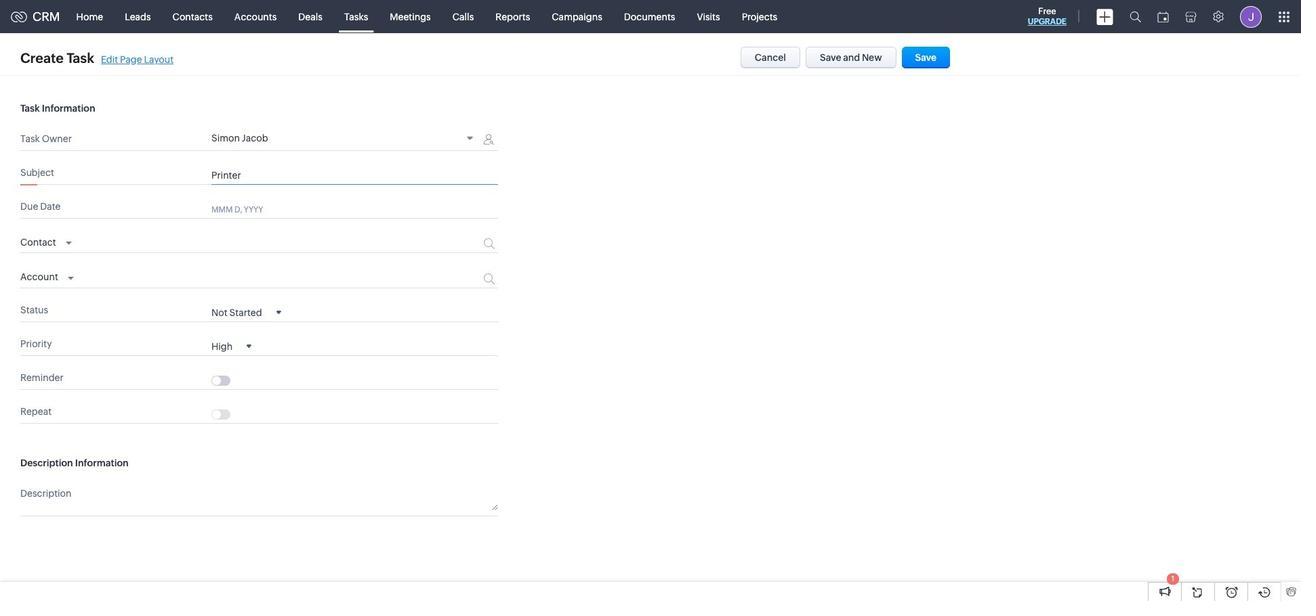 Task type: vqa. For each thing, say whether or not it's contained in the screenshot.
Sales inside 'link'
no



Task type: locate. For each thing, give the bounding box(es) containing it.
create menu element
[[1088, 0, 1122, 33]]

None text field
[[211, 170, 498, 181], [211, 486, 498, 511], [211, 170, 498, 181], [211, 486, 498, 511]]

search element
[[1122, 0, 1149, 33]]

profile image
[[1240, 6, 1262, 27]]

profile element
[[1232, 0, 1270, 33]]

None field
[[211, 133, 478, 146], [20, 233, 72, 250], [20, 268, 74, 284], [211, 307, 281, 318], [211, 340, 252, 352], [211, 133, 478, 146], [20, 233, 72, 250], [20, 268, 74, 284], [211, 307, 281, 318], [211, 340, 252, 352]]

logo image
[[11, 11, 27, 22]]

calendar image
[[1158, 11, 1169, 22]]

create menu image
[[1097, 8, 1113, 25]]

None button
[[741, 47, 800, 68], [806, 47, 896, 68], [902, 47, 950, 68], [741, 47, 800, 68], [806, 47, 896, 68], [902, 47, 950, 68]]



Task type: describe. For each thing, give the bounding box(es) containing it.
search image
[[1130, 11, 1141, 22]]

mmm d, yyyy text field
[[211, 204, 455, 215]]



